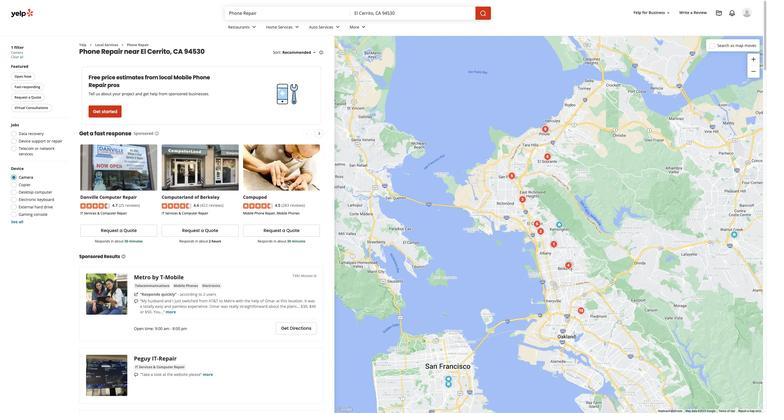Task type: locate. For each thing, give the bounding box(es) containing it.
2 horizontal spatial in
[[274, 239, 277, 244]]

request for danville computer repair
[[101, 228, 119, 234]]

telecommunications link
[[134, 284, 171, 289]]

group
[[748, 54, 760, 78]]

1 vertical spatial 16 chevron down v2 image
[[312, 50, 317, 55]]

2 horizontal spatial &
[[179, 211, 181, 216]]

0 horizontal spatial or
[[35, 146, 39, 151]]

request up virtual
[[15, 95, 28, 100]]

mobile phones link
[[173, 284, 199, 289]]

help inside "my husband and i just switched from at&t to metro with the help of omar at this location. it was a totally easy and painless experience. omar was really straightforward about the plans... $30, $40 or $50. you…"
[[251, 299, 259, 304]]

tell
[[89, 91, 95, 97]]

request a quote button for compupod
[[243, 225, 320, 237]]

1
[[11, 45, 13, 50]]

you…"
[[154, 310, 165, 315]]

1 reviews) from the left
[[125, 203, 140, 208]]

open time: 9:00 am - 8:00 pm
[[134, 327, 187, 332]]

services right local on the top left of the page
[[105, 43, 118, 47]]

the right 'with'
[[245, 299, 250, 304]]

quote
[[31, 95, 41, 100], [124, 228, 137, 234], [205, 228, 218, 234], [286, 228, 300, 234]]

featured group
[[10, 64, 68, 113]]

2 30 from the left
[[287, 239, 291, 244]]

yelp for business button
[[631, 8, 673, 18]]

free price estimates from local mobile phone repair pros tell us about your project and get help from sponsored businesses.
[[89, 74, 210, 97]]

get left started
[[93, 109, 101, 115]]

of up straightforward
[[260, 299, 264, 304]]

at left 'this'
[[276, 299, 280, 304]]

1 horizontal spatial yelp
[[634, 10, 641, 15]]

0 vertical spatial 16 speech v2 image
[[134, 300, 138, 304]]

a inside "my husband and i just switched from at&t to metro with the help of omar at this location. it was a totally easy and painless experience. omar was really straightforward about the plans... $30, $40 or $50. you…"
[[140, 304, 142, 309]]

16 speech v2 image for "take a look at the website please"
[[134, 373, 138, 378]]

24 chevron down v2 image inside auto services link
[[334, 24, 341, 30]]

peguy it-repair link
[[134, 355, 177, 363]]

or left $50.
[[140, 310, 144, 315]]

mobile up "responds quickly" - according to 2 users
[[174, 284, 185, 289]]

services down 4.6 star rating "image"
[[165, 211, 178, 216]]

a down fast-responding button at top left
[[28, 95, 30, 100]]

from left 'local'
[[145, 74, 158, 82]]

1 vertical spatial device
[[11, 166, 24, 171]]

local
[[95, 43, 104, 47]]

request a quote down mobile phone repair, mobile phones
[[264, 228, 300, 234]]

quote for danville computer repair
[[124, 228, 137, 234]]

9:00
[[155, 327, 163, 332]]

yelp left local on the top left of the page
[[79, 43, 86, 47]]

responds in about 2 hours
[[179, 239, 221, 244]]

services
[[278, 24, 293, 30], [319, 24, 333, 30], [105, 43, 118, 47], [84, 211, 96, 216], [165, 211, 178, 216], [139, 365, 152, 370]]

itekh electronics image
[[507, 171, 518, 182]]

help right get
[[150, 91, 158, 97]]

computer network services image
[[554, 220, 565, 231]]

device up telecom on the top left of page
[[19, 139, 31, 144]]

1 16 speech v2 image from the top
[[134, 300, 138, 304]]

request a quote button down mobile phone repair, mobile phones
[[243, 225, 320, 237]]

1 vertical spatial omar
[[210, 304, 220, 309]]

quote down 4.5 (283 reviews)
[[286, 228, 300, 234]]

2 16 speech v2 image from the top
[[134, 373, 138, 378]]

option group containing device
[[9, 166, 68, 225]]

1 option group from the top
[[9, 122, 68, 157]]

sponsored left results
[[79, 254, 103, 260]]

and left get
[[135, 91, 142, 97]]

1 vertical spatial the
[[280, 304, 286, 309]]

"responds quickly" - according to 2 users
[[140, 292, 216, 297]]

compupod link
[[243, 195, 267, 201]]

a right write
[[691, 10, 693, 15]]

0 vertical spatial phones
[[288, 211, 300, 216]]

1 vertical spatial open
[[134, 327, 144, 332]]

request a quote button
[[11, 94, 45, 102], [80, 225, 157, 237], [162, 225, 239, 237], [243, 225, 320, 237]]

computerland
[[162, 195, 193, 201]]

it services & computer repair down 4.7 star rating image
[[80, 211, 127, 216]]

metro inside "my husband and i just switched from at&t to metro with the help of omar at this location. it was a totally easy and painless experience. omar was really straightforward about the plans... $30, $40 or $50. you…"
[[224, 299, 235, 304]]

2 24 chevron down v2 image from the left
[[334, 24, 341, 30]]

more link down painless
[[166, 310, 176, 315]]

1 horizontal spatial sponsored
[[134, 131, 153, 136]]

24 chevron down v2 image inside more link
[[360, 24, 367, 30]]

Near text field
[[355, 10, 471, 16]]

1 vertical spatial at
[[163, 372, 166, 378]]

map left error
[[750, 410, 755, 413]]

write a review link
[[677, 8, 709, 18]]

velocity iphone repair image
[[517, 194, 528, 205]]

2 horizontal spatial 24 chevron down v2 image
[[360, 24, 367, 30]]

16 chevron right v2 image right yelp link
[[89, 43, 93, 47]]

error
[[756, 410, 762, 413]]

2 none field from the left
[[355, 10, 471, 16]]

computer inside peguy it-repair it services & computer repair
[[157, 365, 173, 370]]

0 horizontal spatial get
[[79, 130, 89, 138]]

metro by t-mobile image
[[86, 274, 127, 315]]

0 vertical spatial or
[[47, 139, 51, 144]]

0 horizontal spatial omar
[[210, 304, 220, 309]]

0 vertical spatial was
[[308, 299, 315, 304]]

console
[[34, 212, 48, 217]]

16 chevron right v2 image
[[89, 43, 93, 47], [120, 43, 125, 47]]

repair inside free price estimates from local mobile phone repair pros tell us about your project and get help from sponsored businesses.
[[89, 82, 106, 89]]

0 horizontal spatial from
[[145, 74, 158, 82]]

request a quote button down (25
[[80, 225, 157, 237]]

None field
[[229, 10, 346, 16], [355, 10, 471, 16]]

local
[[159, 74, 172, 82]]

world phones image
[[540, 124, 551, 135]]

2 vertical spatial of
[[727, 410, 730, 413]]

0 horizontal spatial 2
[[203, 292, 205, 297]]

the down 'this'
[[280, 304, 286, 309]]

open
[[15, 74, 23, 79], [134, 327, 144, 332]]

2 left users
[[203, 292, 205, 297]]

metro by t-mobile link
[[134, 274, 184, 281]]

all right clear
[[20, 55, 23, 59]]

services right auto
[[319, 24, 333, 30]]

from
[[145, 74, 158, 82], [159, 91, 168, 97], [199, 299, 208, 304]]

a up responds in about 2 hours
[[201, 228, 204, 234]]

16 chevron down v2 image right recommended
[[312, 50, 317, 55]]

a inside "element"
[[691, 10, 693, 15]]

4.5 (283 reviews)
[[275, 203, 305, 208]]

0 horizontal spatial 16 info v2 image
[[155, 132, 159, 136]]

filter
[[14, 45, 24, 50]]

1 horizontal spatial 16 info v2 image
[[319, 50, 324, 55]]

2 horizontal spatial it
[[162, 211, 164, 216]]

phone left the el
[[127, 43, 137, 47]]

16 info v2 image
[[121, 255, 126, 259]]

get left directions
[[281, 326, 289, 332]]

0 horizontal spatial sponsored
[[79, 254, 103, 260]]

0 horizontal spatial reviews)
[[125, 203, 140, 208]]

24 chevron down v2 image inside restaurants link
[[251, 24, 257, 30]]

from left sponsored
[[159, 91, 168, 97]]

sponsored for sponsored
[[134, 131, 153, 136]]

2 horizontal spatial get
[[281, 326, 289, 332]]

0 vertical spatial 16 chevron down v2 image
[[666, 11, 671, 15]]

request a quote button down fast-responding button at top left
[[11, 94, 45, 102]]

24 chevron down v2 image right more
[[360, 24, 367, 30]]

location.
[[288, 299, 304, 304]]

home
[[266, 24, 277, 30]]

1 minutes from the left
[[129, 239, 143, 244]]

0 vertical spatial to
[[199, 292, 202, 297]]

help up straightforward
[[251, 299, 259, 304]]

recommended button
[[282, 50, 317, 55]]

virtual consultations
[[15, 106, 48, 110]]

1 horizontal spatial the
[[245, 299, 250, 304]]

it down peguy
[[135, 365, 138, 370]]

24 chevron down v2 image for restaurants
[[251, 24, 257, 30]]

2 horizontal spatial reviews)
[[290, 203, 305, 208]]

external
[[19, 205, 33, 210]]

-
[[178, 292, 179, 297], [170, 327, 172, 332]]

omar
[[265, 299, 275, 304], [210, 304, 220, 309]]

1 horizontal spatial 30
[[287, 239, 291, 244]]

0 vertical spatial all
[[20, 55, 23, 59]]

it for danville computer repair
[[80, 211, 83, 216]]

map
[[686, 410, 691, 413]]

"my husband and i just switched from at&t to metro with the help of omar at this location. it was a totally easy and painless experience. omar was really straightforward about the plans... $30, $40 or $50. you…"
[[140, 299, 316, 315]]

camera
[[11, 50, 23, 55], [19, 175, 33, 180]]

- right am
[[170, 327, 172, 332]]

24 chevron down v2 image for auto services
[[334, 24, 341, 30]]

and right easy
[[164, 304, 171, 309]]

according
[[180, 292, 198, 297]]

1 horizontal spatial of
[[260, 299, 264, 304]]

a down (25
[[120, 228, 123, 234]]

16 speech v2 image down 16 trending v2 image
[[134, 300, 138, 304]]

insta fix phone repair image
[[532, 219, 543, 230]]

1 vertical spatial phones
[[186, 284, 198, 289]]

2 responds from the left
[[179, 239, 194, 244]]

about for computerland of berkeley
[[199, 239, 208, 244]]

30 for compupod
[[287, 239, 291, 244]]

1 horizontal spatial to
[[219, 299, 223, 304]]

all right see
[[19, 220, 23, 225]]

peguy
[[134, 355, 151, 363]]

1 vertical spatial metro
[[224, 299, 235, 304]]

device down services at the top of the page
[[11, 166, 24, 171]]

or up network
[[47, 139, 51, 144]]

request a quote for danville computer repair
[[101, 228, 137, 234]]

24 chevron down v2 image right restaurants
[[251, 24, 257, 30]]

yelp for business
[[634, 10, 665, 15]]

to inside "my husband and i just switched from at&t to metro with the help of omar at this location. it was a totally easy and painless experience. omar was really straightforward about the plans... $30, $40 or $50. you…"
[[219, 299, 223, 304]]

was up '$40' at left bottom
[[308, 299, 315, 304]]

map region
[[297, 2, 767, 414]]

1 24 chevron down v2 image from the left
[[251, 24, 257, 30]]

0 horizontal spatial map
[[736, 43, 744, 48]]

phone repair
[[127, 43, 149, 47]]

1 vertical spatial map
[[750, 410, 755, 413]]

services up the "take
[[139, 365, 152, 370]]

1 horizontal spatial help
[[251, 299, 259, 304]]

map right the as
[[736, 43, 744, 48]]

& up look
[[153, 365, 156, 370]]

- up the just
[[178, 292, 179, 297]]

& down 4.7 star rating image
[[97, 211, 100, 216]]

2 minutes from the left
[[292, 239, 306, 244]]

phone up businesses.
[[193, 74, 210, 82]]

request a quote down fast-responding button at top left
[[15, 95, 41, 100]]

1 responds in about 30 minutes from the left
[[95, 239, 143, 244]]

0 horizontal spatial metro
[[134, 274, 151, 281]]

0 horizontal spatial the
[[167, 372, 173, 378]]

map for moves
[[736, 43, 744, 48]]

0 horizontal spatial help
[[150, 91, 158, 97]]

16 info v2 image for phone repair near el cerrito, ca 94530
[[319, 50, 324, 55]]

16 chevron right v2 image left phone repair
[[120, 43, 125, 47]]

2 vertical spatial get
[[281, 326, 289, 332]]

0 vertical spatial map
[[736, 43, 744, 48]]

Find text field
[[229, 10, 346, 16]]

of for computerland
[[195, 195, 199, 201]]

quote for compupod
[[286, 228, 300, 234]]

computerland of berkeley image
[[564, 259, 575, 270]]

moves
[[745, 43, 757, 48]]

fast-
[[15, 85, 22, 89]]

0 vertical spatial metro
[[134, 274, 151, 281]]

1 vertical spatial or
[[35, 146, 39, 151]]

24 chevron down v2 image right auto services
[[334, 24, 341, 30]]

1 responds from the left
[[95, 239, 110, 244]]

joe iphone unlock & repair services image
[[563, 260, 574, 271]]

cerrito,
[[147, 47, 172, 56]]

4.7 star rating image
[[80, 204, 110, 209]]

terms of use
[[719, 410, 735, 413]]

1 vertical spatial more
[[203, 372, 213, 378]]

2 16 chevron right v2 image from the left
[[120, 43, 125, 47]]

get a fast response
[[79, 130, 131, 138]]

0 vertical spatial omar
[[265, 299, 275, 304]]

open for open now
[[15, 74, 23, 79]]

open left now on the left of the page
[[15, 74, 23, 79]]

more
[[166, 310, 176, 315], [203, 372, 213, 378]]

1 vertical spatial of
[[260, 299, 264, 304]]

0 horizontal spatial in
[[111, 239, 114, 244]]

0 horizontal spatial 24 chevron down v2 image
[[251, 24, 257, 30]]

or
[[47, 139, 51, 144], [35, 146, 39, 151], [140, 310, 144, 315]]

phones inside button
[[186, 284, 198, 289]]

device for device
[[11, 166, 24, 171]]

review
[[694, 10, 707, 15]]

16 info v2 image
[[319, 50, 324, 55], [155, 132, 159, 136]]

0 vertical spatial sponsored
[[134, 131, 153, 136]]

yelp inside yelp for business button
[[634, 10, 641, 15]]

request a quote button for danville computer repair
[[80, 225, 157, 237]]

next image
[[316, 131, 323, 137]]

0 vertical spatial 2
[[209, 239, 211, 244]]

quote for computerland of berkeley
[[205, 228, 218, 234]]

time:
[[145, 327, 154, 332]]

danville computer repair link
[[80, 195, 137, 201]]

to right at&t
[[219, 299, 223, 304]]

iphone repair squad image
[[576, 306, 587, 317]]

3 reviews) from the left
[[290, 203, 305, 208]]

home services
[[266, 24, 293, 30]]

$30,
[[301, 304, 308, 309]]

more link for "take a look at the website please"
[[203, 372, 213, 378]]

0 horizontal spatial more link
[[166, 310, 176, 315]]

2 horizontal spatial or
[[140, 310, 144, 315]]

minutes
[[129, 239, 143, 244], [292, 239, 306, 244]]

wireless options image
[[549, 239, 560, 250]]

1 vertical spatial was
[[221, 304, 228, 309]]

1 vertical spatial more link
[[203, 372, 213, 378]]

shortcuts
[[671, 410, 682, 413]]

1 horizontal spatial in
[[195, 239, 198, 244]]

1 none field from the left
[[229, 10, 346, 16]]

2 option group from the top
[[9, 166, 68, 225]]

16 chevron down v2 image
[[666, 11, 671, 15], [312, 50, 317, 55]]

mission
[[301, 274, 313, 279]]

keyboard shortcuts
[[659, 410, 682, 413]]

0 vertical spatial help
[[150, 91, 158, 97]]

2 vertical spatial from
[[199, 299, 208, 304]]

computer down 4.6
[[182, 211, 198, 216]]

telecommunications
[[135, 284, 169, 289]]

or inside "my husband and i just switched from at&t to metro with the help of omar at this location. it was a totally easy and painless experience. omar was really straightforward about the plans... $30, $40 or $50. you…"
[[140, 310, 144, 315]]

2 vertical spatial or
[[140, 310, 144, 315]]

1 30 from the left
[[125, 239, 128, 244]]

terms
[[719, 410, 727, 413]]

quote up "hours"
[[205, 228, 218, 234]]

request up responds in about 2 hours
[[182, 228, 200, 234]]

omar down at&t
[[210, 304, 220, 309]]

it down 4.7 star rating image
[[80, 211, 83, 216]]

more right please"
[[203, 372, 213, 378]]

2 in from the left
[[195, 239, 198, 244]]

2 left "hours"
[[209, 239, 211, 244]]

2 responds in about 30 minutes from the left
[[258, 239, 306, 244]]

sponsored right response
[[134, 131, 153, 136]]

1 vertical spatial get
[[79, 130, 89, 138]]

0 vertical spatial from
[[145, 74, 158, 82]]

request a quote up responds in about 2 hours
[[182, 228, 218, 234]]

now
[[24, 74, 31, 79]]

0 horizontal spatial phones
[[186, 284, 198, 289]]

0 horizontal spatial it
[[80, 211, 83, 216]]

1 horizontal spatial get
[[93, 109, 101, 115]]

0 horizontal spatial 16 chevron down v2 image
[[312, 50, 317, 55]]

auto
[[309, 24, 318, 30]]

0 vertical spatial at
[[276, 299, 280, 304]]

reviews) right the (283
[[290, 203, 305, 208]]

None search field
[[225, 7, 492, 20]]

of up 4.6
[[195, 195, 199, 201]]

16 chevron down v2 image right business
[[666, 11, 671, 15]]

it services & computer repair for computerland
[[162, 211, 208, 216]]

request for computerland of berkeley
[[182, 228, 200, 234]]

look
[[154, 372, 162, 378]]

support
[[32, 139, 46, 144]]

option group
[[9, 122, 68, 157], [9, 166, 68, 225]]

mobile phones
[[174, 284, 198, 289]]

mobile down the (283
[[277, 211, 287, 216]]

a
[[691, 10, 693, 15], [28, 95, 30, 100], [90, 130, 93, 138], [120, 228, 123, 234], [201, 228, 204, 234], [282, 228, 285, 234], [140, 304, 142, 309], [151, 372, 153, 378], [747, 410, 749, 413]]

request a quote for computerland of berkeley
[[182, 228, 218, 234]]

get inside button
[[93, 109, 101, 115]]

and inside free price estimates from local mobile phone repair pros tell us about your project and get help from sponsored businesses.
[[135, 91, 142, 97]]

1 horizontal spatial from
[[159, 91, 168, 97]]

featured
[[11, 64, 28, 69]]

phone inside free price estimates from local mobile phone repair pros tell us about your project and get help from sponsored businesses.
[[193, 74, 210, 82]]

more down painless
[[166, 310, 176, 315]]

or inside telecom or network services
[[35, 146, 39, 151]]

mobile right 'local'
[[174, 74, 192, 82]]

1 horizontal spatial more link
[[203, 372, 213, 378]]

home services link
[[262, 20, 305, 36]]

16 speech v2 image
[[134, 300, 138, 304], [134, 373, 138, 378]]

1 horizontal spatial it services & computer repair
[[162, 211, 208, 216]]

"take a look at the website please" more
[[140, 372, 213, 378]]

0 vertical spatial 16 info v2 image
[[319, 50, 324, 55]]

quote up consultations
[[31, 95, 41, 100]]

request a quote for compupod
[[264, 228, 300, 234]]

computer up look
[[157, 365, 173, 370]]

0 horizontal spatial minutes
[[129, 239, 143, 244]]

1 horizontal spatial open
[[134, 327, 144, 332]]

1 horizontal spatial metro
[[224, 299, 235, 304]]

0 horizontal spatial open
[[15, 74, 23, 79]]

the left the website
[[167, 372, 173, 378]]

it services & computer repair
[[80, 211, 127, 216], [162, 211, 208, 216]]

yelp left for
[[634, 10, 641, 15]]

1 horizontal spatial 2
[[209, 239, 211, 244]]

1 horizontal spatial &
[[153, 365, 156, 370]]

$50.
[[145, 310, 153, 315]]

0 vertical spatial of
[[195, 195, 199, 201]]

request down mobile phone repair, mobile phones
[[264, 228, 281, 234]]

virtual
[[15, 106, 25, 110]]

world phones image
[[540, 124, 551, 135]]

2 it services & computer repair from the left
[[162, 211, 208, 216]]

projects image
[[716, 10, 723, 17]]

3 24 chevron down v2 image from the left
[[360, 24, 367, 30]]

more link right please"
[[203, 372, 213, 378]]

desktop
[[19, 190, 34, 195]]

all inside the 1 filter camera clear all
[[20, 55, 23, 59]]

request down 4.7
[[101, 228, 119, 234]]

user actions element
[[629, 7, 760, 41]]

0 horizontal spatial none field
[[229, 10, 346, 16]]

price
[[101, 74, 115, 82]]

metro by t-mobile
[[134, 274, 184, 281]]

to left users
[[199, 292, 202, 297]]

request a quote inside featured "group"
[[15, 95, 41, 100]]

businesses.
[[189, 91, 209, 97]]

1 in from the left
[[111, 239, 114, 244]]

responds in about 30 minutes
[[95, 239, 143, 244], [258, 239, 306, 244]]

notifications image
[[729, 10, 736, 17]]

open inside button
[[15, 74, 23, 79]]

1 it services & computer repair from the left
[[80, 211, 127, 216]]

0 horizontal spatial at
[[163, 372, 166, 378]]

1 16 chevron right v2 image from the left
[[89, 43, 93, 47]]

map
[[736, 43, 744, 48], [750, 410, 755, 413]]

a down "my
[[140, 304, 142, 309]]

0 horizontal spatial it services & computer repair
[[80, 211, 127, 216]]

0 vertical spatial camera
[[11, 50, 23, 55]]

24 chevron down v2 image
[[294, 24, 300, 30]]

request for compupod
[[264, 228, 281, 234]]

computer up 4.7
[[99, 195, 121, 201]]

16 speech v2 image left the "take
[[134, 373, 138, 378]]

about for compupod
[[277, 239, 286, 244]]

services inside peguy it-repair it services & computer repair
[[139, 365, 152, 370]]

1 horizontal spatial -
[[178, 292, 179, 297]]

responds for computerland
[[179, 239, 194, 244]]

from up experience.
[[199, 299, 208, 304]]

phones up according
[[186, 284, 198, 289]]

1 vertical spatial 16 speech v2 image
[[134, 373, 138, 378]]

request a quote button up responds in about 2 hours
[[162, 225, 239, 237]]

2 reviews) from the left
[[209, 203, 224, 208]]

at right look
[[163, 372, 166, 378]]

or down support
[[35, 146, 39, 151]]

mobile down 4.5 star rating image
[[243, 211, 254, 216]]

directions
[[290, 326, 311, 332]]

16 chevron down v2 image inside recommended dropdown button
[[312, 50, 317, 55]]

24 chevron down v2 image
[[251, 24, 257, 30], [334, 24, 341, 30], [360, 24, 367, 30]]

get left fast
[[79, 130, 89, 138]]

16 chevron down v2 image inside yelp for business button
[[666, 11, 671, 15]]

1 horizontal spatial map
[[750, 410, 755, 413]]

metro up the really on the bottom of the page
[[224, 299, 235, 304]]



Task type: vqa. For each thing, say whether or not it's contained in the screenshot.


Task type: describe. For each thing, give the bounding box(es) containing it.
mobile up mobile phones at the bottom left of page
[[165, 274, 184, 281]]

phone repair link
[[127, 43, 149, 47]]

virtual consultations button
[[11, 104, 52, 112]]

1 horizontal spatial more
[[203, 372, 213, 378]]

it
[[305, 299, 307, 304]]

"my
[[140, 299, 147, 304]]

zoom out image
[[751, 68, 757, 75]]

compupod image
[[443, 374, 454, 385]]

tyler b. image
[[742, 7, 752, 17]]

7392 mission st
[[293, 274, 317, 279]]

gaming
[[19, 212, 33, 217]]

computer
[[35, 190, 52, 195]]

in for computer
[[111, 239, 114, 244]]

responds in about 30 minutes for compupod
[[258, 239, 306, 244]]

get for get a fast response
[[79, 130, 89, 138]]

option group containing jobs
[[9, 122, 68, 157]]

compupod
[[243, 195, 267, 201]]

it inside peguy it-repair it services & computer repair
[[135, 365, 138, 370]]

16 chevron down v2 image for yelp for business
[[666, 11, 671, 15]]

google
[[707, 410, 716, 413]]

consultations
[[26, 106, 48, 110]]

business
[[649, 10, 665, 15]]

reviews) for berkeley
[[209, 203, 224, 208]]

16 speech v2 image for "my husband and i just switched from at&t to metro with the help of omar at this location. it was a totally easy and painless experience. omar was really straightforward about the plans... $30, $40 or $50. you…"
[[134, 300, 138, 304]]

quickly"
[[161, 292, 177, 297]]

computerland of berkeley link
[[162, 195, 220, 201]]

gaming console
[[19, 212, 48, 217]]

electronics
[[202, 284, 220, 289]]

website
[[174, 372, 188, 378]]

drive
[[44, 205, 53, 210]]

t-
[[160, 274, 165, 281]]

auto services
[[309, 24, 333, 30]]

clear
[[11, 55, 19, 59]]

your
[[113, 91, 121, 97]]

auto services link
[[305, 20, 345, 36]]

phone down 4.5 star rating image
[[255, 211, 264, 216]]

0 horizontal spatial was
[[221, 304, 228, 309]]

search
[[718, 43, 730, 48]]

repair,
[[265, 211, 276, 216]]

yelp link
[[79, 43, 86, 47]]

copier
[[19, 182, 31, 188]]

it-
[[152, 355, 159, 363]]

of for terms
[[727, 410, 730, 413]]

1 vertical spatial from
[[159, 91, 168, 97]]

with
[[236, 299, 244, 304]]

services down 4.7 star rating image
[[84, 211, 96, 216]]

minutes for compupod
[[292, 239, 306, 244]]

16 chevron right v2 image for phone repair
[[120, 43, 125, 47]]

0 horizontal spatial to
[[199, 292, 202, 297]]

jobs
[[11, 122, 19, 128]]

1 vertical spatial camera
[[19, 175, 33, 180]]

camera inside the 1 filter camera clear all
[[11, 50, 23, 55]]

totally
[[143, 304, 154, 309]]

recovery
[[28, 131, 44, 136]]

ca
[[173, 47, 183, 56]]

mobile inside free price estimates from local mobile phone repair pros tell us about your project and get help from sponsored businesses.
[[174, 74, 192, 82]]

1 horizontal spatial or
[[47, 139, 51, 144]]

please"
[[189, 372, 202, 378]]

as
[[731, 43, 735, 48]]

services left 24 chevron down v2 image
[[278, 24, 293, 30]]

business categories element
[[224, 20, 752, 36]]

open for open time: 9:00 am - 8:00 pm
[[134, 327, 144, 332]]

at inside "my husband and i just switched from at&t to metro with the help of omar at this location. it was a totally easy and painless experience. omar was really straightforward about the plans... $30, $40 or $50. you…"
[[276, 299, 280, 304]]

responds for danville
[[95, 239, 110, 244]]

really
[[229, 304, 239, 309]]

minutes for danville computer repair
[[129, 239, 143, 244]]

0 vertical spatial -
[[178, 292, 179, 297]]

free
[[89, 74, 100, 82]]

1 horizontal spatial was
[[308, 299, 315, 304]]

1 horizontal spatial omar
[[265, 299, 275, 304]]

request a quote button for computerland of berkeley
[[162, 225, 239, 237]]

yelp for yelp for business
[[634, 10, 641, 15]]

(283
[[281, 203, 289, 208]]

computerland of berkeley
[[162, 195, 220, 201]]

google image
[[336, 407, 354, 414]]

cci computer jam image
[[729, 230, 740, 241]]

1 vertical spatial and
[[165, 299, 171, 304]]

1 vertical spatial all
[[19, 220, 23, 225]]

"responds
[[140, 292, 160, 297]]

open now button
[[11, 73, 35, 81]]

get for get directions
[[281, 326, 289, 332]]

of inside "my husband and i just switched from at&t to metro with the help of omar at this location. it was a totally easy and painless experience. omar was really straightforward about the plans... $30, $40 or $50. you…"
[[260, 299, 264, 304]]

mission wireless image
[[443, 380, 454, 391]]

1 vertical spatial -
[[170, 327, 172, 332]]

more link for "my husband and i just switched from at&t to metro with the help of omar at this location. it was a totally easy and painless experience. omar was really straightforward about the plans... $30, $40 or $50. you…"
[[166, 310, 176, 315]]

4.6 star rating image
[[162, 204, 191, 209]]

2 vertical spatial and
[[164, 304, 171, 309]]

2 vertical spatial the
[[167, 372, 173, 378]]

device for device support or repair
[[19, 139, 31, 144]]

24 chevron down v2 image for more
[[360, 24, 367, 30]]

a down mobile phone repair, mobile phones
[[282, 228, 285, 234]]

3 responds from the left
[[258, 239, 273, 244]]

i
[[172, 299, 174, 304]]

write
[[680, 10, 690, 15]]

it for computerland of berkeley
[[162, 211, 164, 216]]

responding
[[22, 85, 40, 89]]

(422
[[200, 203, 208, 208]]

quote inside featured "group"
[[31, 95, 41, 100]]

0 vertical spatial the
[[245, 299, 250, 304]]

phone up 'free'
[[79, 47, 100, 56]]

zoom in image
[[751, 56, 757, 63]]

computer down 4.7
[[101, 211, 116, 216]]

this
[[281, 299, 287, 304]]

nerd crossing image
[[542, 151, 553, 162]]

previous image
[[304, 131, 310, 137]]

more
[[350, 24, 359, 30]]

electronic
[[19, 197, 36, 203]]

yelp for yelp link
[[79, 43, 86, 47]]

fast-responding
[[15, 85, 40, 89]]

by
[[152, 274, 159, 281]]

2 horizontal spatial the
[[280, 304, 286, 309]]

search as map moves
[[718, 43, 757, 48]]

keyboard
[[659, 410, 670, 413]]

it services & computer repair for danville
[[80, 211, 127, 216]]

mobile phones button
[[173, 284, 199, 289]]

see all button
[[11, 220, 23, 225]]

mobile inside button
[[174, 284, 185, 289]]

sponsored results
[[79, 254, 120, 260]]

& for computerland
[[179, 211, 181, 216]]

search image
[[480, 10, 487, 17]]

none field near
[[355, 10, 471, 16]]

1 vertical spatial 2
[[203, 292, 205, 297]]

mobile kangaroo - apple authorized image
[[564, 260, 575, 271]]

16 chevron right v2 image for local services
[[89, 43, 93, 47]]

in for of
[[195, 239, 198, 244]]

reviews) for repair
[[125, 203, 140, 208]]

see
[[11, 220, 18, 225]]

telecom
[[19, 146, 34, 151]]

3 in from the left
[[274, 239, 277, 244]]

16 chevron down v2 image for recommended
[[312, 50, 317, 55]]

sponsored for sponsored results
[[79, 254, 103, 260]]

experience.
[[188, 304, 209, 309]]

fast
[[94, 130, 105, 138]]

mobile phone repair, mobile phones
[[243, 211, 300, 216]]

help inside free price estimates from local mobile phone repair pros tell us about your project and get help from sponsored businesses.
[[150, 91, 158, 97]]

report a map error
[[739, 410, 762, 413]]

3r tek image
[[535, 226, 546, 237]]

4.5
[[275, 203, 281, 208]]

about for danville computer repair
[[115, 239, 124, 244]]

a left fast
[[90, 130, 93, 138]]

peguy it-repair it services & computer repair
[[134, 355, 185, 370]]

response
[[106, 130, 131, 138]]

open now
[[15, 74, 31, 79]]

about inside free price estimates from local mobile phone repair pros tell us about your project and get help from sponsored businesses.
[[101, 91, 112, 97]]

peguy it-repair image
[[86, 355, 127, 397]]

restaurants
[[228, 24, 250, 30]]

report
[[739, 410, 747, 413]]

& inside peguy it-repair it services & computer repair
[[153, 365, 156, 370]]

1 filter camera clear all
[[11, 45, 24, 59]]

a right report
[[747, 410, 749, 413]]

services
[[19, 152, 33, 157]]

get directions link
[[276, 323, 317, 335]]

sponsored
[[169, 91, 188, 97]]

get for get started
[[93, 109, 101, 115]]

telecom or network services
[[19, 146, 55, 157]]

a inside "group"
[[28, 95, 30, 100]]

painless
[[172, 304, 187, 309]]

map for error
[[750, 410, 755, 413]]

electronic keyboard
[[19, 197, 54, 203]]

keyboard
[[37, 197, 54, 203]]

free price estimates from local mobile phone repair pros image
[[274, 80, 301, 108]]

4.5 star rating image
[[243, 204, 273, 209]]

data recovery
[[19, 131, 44, 136]]

from inside "my husband and i just switched from at&t to metro with the help of omar at this location. it was a totally easy and painless experience. omar was really straightforward about the plans... $30, $40 or $50. you…"
[[199, 299, 208, 304]]

about inside "my husband and i just switched from at&t to metro with the help of omar at this location. it was a totally easy and painless experience. omar was really straightforward about the plans... $30, $40 or $50. you…"
[[269, 304, 279, 309]]

a left look
[[151, 372, 153, 378]]

0 vertical spatial more
[[166, 310, 176, 315]]

wireless options image
[[549, 239, 560, 250]]

responds in about 30 minutes for danville computer repair
[[95, 239, 143, 244]]

clear all link
[[11, 55, 23, 59]]

just
[[175, 299, 181, 304]]

30 for danville computer repair
[[125, 239, 128, 244]]

& for danville
[[97, 211, 100, 216]]

desktop computer
[[19, 190, 52, 195]]

16 info v2 image for get a fast response
[[155, 132, 159, 136]]

it services & computer repair link
[[134, 365, 186, 371]]

16 trending v2 image
[[134, 293, 138, 297]]

request inside featured "group"
[[15, 95, 28, 100]]

data
[[692, 410, 697, 413]]

4.7
[[112, 203, 118, 208]]

$40
[[309, 304, 316, 309]]

project
[[122, 91, 134, 97]]

none field find
[[229, 10, 346, 16]]



